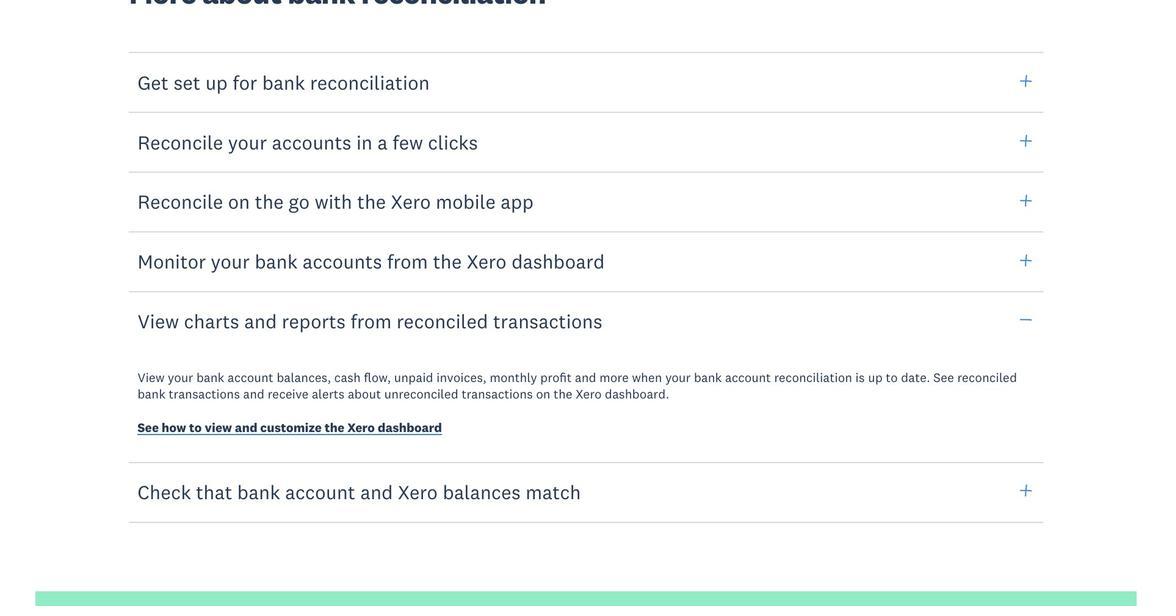 Task type: locate. For each thing, give the bounding box(es) containing it.
reconcile down the set
[[138, 130, 223, 154]]

reconcile your accounts in a few clicks button
[[129, 112, 1043, 173]]

and inside see how to view and customize the xero dashboard link
[[235, 420, 257, 436]]

accounts down reconcile on the go with the xero mobile app
[[303, 249, 382, 274]]

view inside dropdown button
[[138, 309, 179, 333]]

on left go
[[228, 190, 250, 214]]

1 vertical spatial view
[[138, 369, 165, 386]]

a
[[378, 130, 388, 154]]

alerts
[[312, 386, 345, 402]]

go
[[289, 190, 310, 214]]

0 vertical spatial to
[[886, 369, 898, 386]]

profit
[[540, 369, 572, 386]]

0 horizontal spatial account
[[228, 369, 274, 386]]

date.
[[901, 369, 930, 386]]

0 vertical spatial reconcile
[[138, 130, 223, 154]]

1 horizontal spatial to
[[886, 369, 898, 386]]

0 vertical spatial reconciliation
[[310, 70, 430, 95]]

accounts
[[272, 130, 352, 154], [303, 249, 382, 274]]

reconciled inside view your bank account balances, cash flow, unpaid invoices, monthly profit and more when your bank account reconciliation is up to date. see reconciled bank transactions and receive alerts about unreconciled transactions on the xero dashboard.
[[958, 369, 1017, 386]]

0 vertical spatial reconciled
[[397, 309, 488, 333]]

0 horizontal spatial to
[[189, 420, 202, 436]]

0 horizontal spatial see
[[138, 420, 159, 436]]

on
[[228, 190, 250, 214], [536, 386, 551, 402]]

0 vertical spatial view
[[138, 309, 179, 333]]

1 reconcile from the top
[[138, 130, 223, 154]]

view inside view your bank account balances, cash flow, unpaid invoices, monthly profit and more when your bank account reconciliation is up to date. see reconciled bank transactions and receive alerts about unreconciled transactions on the xero dashboard.
[[138, 369, 165, 386]]

0 horizontal spatial dashboard
[[378, 420, 442, 436]]

app
[[501, 190, 534, 214]]

charts
[[184, 309, 239, 333]]

more
[[600, 369, 629, 386]]

account for view your bank account balances, cash flow, unpaid invoices, monthly profit and more when your bank account reconciliation is up to date. see reconciled bank transactions and receive alerts about unreconciled transactions on the xero dashboard.
[[228, 369, 274, 386]]

see
[[934, 369, 954, 386], [138, 420, 159, 436]]

accounts left in
[[272, 130, 352, 154]]

your for view
[[168, 369, 193, 386]]

1 vertical spatial to
[[189, 420, 202, 436]]

monitor
[[138, 249, 206, 274]]

how
[[162, 420, 186, 436]]

transactions up view
[[169, 386, 240, 402]]

your
[[228, 130, 267, 154], [211, 249, 250, 274], [168, 369, 193, 386], [665, 369, 691, 386]]

dashboard inside monitor your bank accounts from the xero dashboard dropdown button
[[512, 249, 605, 274]]

from
[[387, 249, 428, 274], [351, 309, 392, 333]]

1 horizontal spatial see
[[934, 369, 954, 386]]

reconcile for reconcile your accounts in a few clicks
[[138, 130, 223, 154]]

and
[[244, 309, 277, 333], [575, 369, 596, 386], [243, 386, 265, 402], [235, 420, 257, 436], [360, 480, 393, 504]]

1 horizontal spatial account
[[285, 480, 355, 504]]

to
[[886, 369, 898, 386], [189, 420, 202, 436]]

to right how
[[189, 420, 202, 436]]

2 reconcile from the top
[[138, 190, 223, 214]]

1 vertical spatial dashboard
[[378, 420, 442, 436]]

1 vertical spatial reconciliation
[[774, 369, 852, 386]]

with
[[315, 190, 352, 214]]

transactions inside dropdown button
[[493, 309, 603, 333]]

1 view from the top
[[138, 309, 179, 333]]

1 vertical spatial up
[[868, 369, 883, 386]]

for
[[233, 70, 257, 95]]

0 vertical spatial on
[[228, 190, 250, 214]]

dashboard
[[512, 249, 605, 274], [378, 420, 442, 436]]

xero
[[391, 190, 431, 214], [467, 249, 507, 274], [576, 386, 602, 402], [347, 420, 375, 436], [398, 480, 438, 504]]

reconcile up monitor
[[138, 190, 223, 214]]

check
[[138, 480, 191, 504]]

1 horizontal spatial reconciliation
[[774, 369, 852, 386]]

your down for
[[228, 130, 267, 154]]

reconciliation left the is
[[774, 369, 852, 386]]

0 horizontal spatial reconciliation
[[310, 70, 430, 95]]

0 horizontal spatial reconciled
[[397, 309, 488, 333]]

reconcile your accounts in a few clicks
[[138, 130, 478, 154]]

balances,
[[277, 369, 331, 386]]

0 horizontal spatial on
[[228, 190, 250, 214]]

reconcile on the go with the xero mobile app
[[138, 190, 534, 214]]

from for the
[[387, 249, 428, 274]]

receive
[[268, 386, 309, 402]]

2 view from the top
[[138, 369, 165, 386]]

up right the is
[[868, 369, 883, 386]]

1 vertical spatial from
[[351, 309, 392, 333]]

is
[[856, 369, 865, 386]]

see inside view your bank account balances, cash flow, unpaid invoices, monthly profit and more when your bank account reconciliation is up to date. see reconciled bank transactions and receive alerts about unreconciled transactions on the xero dashboard.
[[934, 369, 954, 386]]

account
[[228, 369, 274, 386], [725, 369, 771, 386], [285, 480, 355, 504]]

1 horizontal spatial on
[[536, 386, 551, 402]]

1 vertical spatial accounts
[[303, 249, 382, 274]]

that
[[196, 480, 232, 504]]

0 vertical spatial up
[[205, 70, 228, 95]]

your up how
[[168, 369, 193, 386]]

see right date.
[[934, 369, 954, 386]]

xero inside see how to view and customize the xero dashboard link
[[347, 420, 375, 436]]

0 horizontal spatial up
[[205, 70, 228, 95]]

0 vertical spatial see
[[934, 369, 954, 386]]

to left date.
[[886, 369, 898, 386]]

see left how
[[138, 420, 159, 436]]

0 vertical spatial dashboard
[[512, 249, 605, 274]]

get set up for bank reconciliation button
[[129, 52, 1043, 113]]

1 vertical spatial see
[[138, 420, 159, 436]]

reconciliation up in
[[310, 70, 430, 95]]

account inside dropdown button
[[285, 480, 355, 504]]

transactions
[[493, 309, 603, 333], [169, 386, 240, 402], [462, 386, 533, 402]]

view
[[138, 309, 179, 333], [138, 369, 165, 386]]

view up how
[[138, 369, 165, 386]]

transactions down monthly
[[462, 386, 533, 402]]

accounts inside reconcile your accounts in a few clicks dropdown button
[[272, 130, 352, 154]]

bank
[[262, 70, 305, 95], [255, 249, 298, 274], [196, 369, 224, 386], [694, 369, 722, 386], [138, 386, 165, 402], [237, 480, 280, 504]]

0 vertical spatial from
[[387, 249, 428, 274]]

reconciliation inside view your bank account balances, cash flow, unpaid invoices, monthly profit and more when your bank account reconciliation is up to date. see reconciled bank transactions and receive alerts about unreconciled transactions on the xero dashboard.
[[774, 369, 852, 386]]

1 vertical spatial reconciled
[[958, 369, 1017, 386]]

1 horizontal spatial reconciled
[[958, 369, 1017, 386]]

the
[[255, 190, 284, 214], [357, 190, 386, 214], [433, 249, 462, 274], [554, 386, 573, 402], [325, 420, 345, 436]]

reconciled
[[397, 309, 488, 333], [958, 369, 1017, 386]]

up left for
[[205, 70, 228, 95]]

view left the charts
[[138, 309, 179, 333]]

transactions up 'profit'
[[493, 309, 603, 333]]

dashboard inside see how to view and customize the xero dashboard link
[[378, 420, 442, 436]]

your right monitor
[[211, 249, 250, 274]]

reconcile
[[138, 130, 223, 154], [138, 190, 223, 214]]

0 vertical spatial accounts
[[272, 130, 352, 154]]

reconciliation
[[310, 70, 430, 95], [774, 369, 852, 386]]

unpaid
[[394, 369, 433, 386]]

1 vertical spatial reconcile
[[138, 190, 223, 214]]

from for reconciled
[[351, 309, 392, 333]]

1 horizontal spatial dashboard
[[512, 249, 605, 274]]

on down 'profit'
[[536, 386, 551, 402]]

get
[[138, 70, 169, 95]]

see how to view and customize the xero dashboard
[[138, 420, 442, 436]]

up inside view your bank account balances, cash flow, unpaid invoices, monthly profit and more when your bank account reconciliation is up to date. see reconciled bank transactions and receive alerts about unreconciled transactions on the xero dashboard.
[[868, 369, 883, 386]]

up
[[205, 70, 228, 95], [868, 369, 883, 386]]

1 vertical spatial on
[[536, 386, 551, 402]]

reconcile on the go with the xero mobile app button
[[129, 171, 1043, 233]]

1 horizontal spatial up
[[868, 369, 883, 386]]



Task type: describe. For each thing, give the bounding box(es) containing it.
on inside dropdown button
[[228, 190, 250, 214]]

to inside view your bank account balances, cash flow, unpaid invoices, monthly profit and more when your bank account reconciliation is up to date. see reconciled bank transactions and receive alerts about unreconciled transactions on the xero dashboard.
[[886, 369, 898, 386]]

mobile
[[436, 190, 496, 214]]

about
[[348, 386, 381, 402]]

unreconciled
[[384, 386, 459, 402]]

dashboard.
[[605, 386, 669, 402]]

xero inside view your bank account balances, cash flow, unpaid invoices, monthly profit and more when your bank account reconciliation is up to date. see reconciled bank transactions and receive alerts about unreconciled transactions on the xero dashboard.
[[576, 386, 602, 402]]

up inside dropdown button
[[205, 70, 228, 95]]

accounts inside monitor your bank accounts from the xero dashboard dropdown button
[[303, 249, 382, 274]]

invoices,
[[437, 369, 487, 386]]

xero inside check that bank account and xero balances match dropdown button
[[398, 480, 438, 504]]

the inside view your bank account balances, cash flow, unpaid invoices, monthly profit and more when your bank account reconciliation is up to date. see reconciled bank transactions and receive alerts about unreconciled transactions on the xero dashboard.
[[554, 386, 573, 402]]

view charts and reports from reconciled transactions button
[[129, 291, 1043, 352]]

view for view charts and reports from reconciled transactions
[[138, 309, 179, 333]]

clicks
[[428, 130, 478, 154]]

xero inside monitor your bank accounts from the xero dashboard dropdown button
[[467, 249, 507, 274]]

monitor your bank accounts from the xero dashboard
[[138, 249, 605, 274]]

view
[[205, 420, 232, 436]]

view charts and reports from reconciled transactions
[[138, 309, 603, 333]]

reconciled inside view charts and reports from reconciled transactions dropdown button
[[397, 309, 488, 333]]

and inside view charts and reports from reconciled transactions dropdown button
[[244, 309, 277, 333]]

2 horizontal spatial account
[[725, 369, 771, 386]]

match
[[526, 480, 581, 504]]

check that bank account and xero balances match button
[[129, 462, 1043, 523]]

reports
[[282, 309, 346, 333]]

in
[[356, 130, 373, 154]]

reconcile for reconcile on the go with the xero mobile app
[[138, 190, 223, 214]]

set
[[173, 70, 200, 95]]

your right the "when"
[[665, 369, 691, 386]]

monthly
[[490, 369, 537, 386]]

get set up for bank reconciliation
[[138, 70, 430, 95]]

cash
[[334, 369, 361, 386]]

your for reconcile
[[228, 130, 267, 154]]

see how to view and customize the xero dashboard link
[[138, 420, 442, 439]]

account for check that bank account and xero balances match
[[285, 480, 355, 504]]

your for monitor
[[211, 249, 250, 274]]

when
[[632, 369, 662, 386]]

monitor your bank accounts from the xero dashboard button
[[129, 231, 1043, 292]]

check that bank account and xero balances match
[[138, 480, 581, 504]]

on inside view your bank account balances, cash flow, unpaid invoices, monthly profit and more when your bank account reconciliation is up to date. see reconciled bank transactions and receive alerts about unreconciled transactions on the xero dashboard.
[[536, 386, 551, 402]]

view charts and reports from reconciled transactions element
[[117, 352, 1056, 463]]

xero inside reconcile on the go with the xero mobile app dropdown button
[[391, 190, 431, 214]]

view for view your bank account balances, cash flow, unpaid invoices, monthly profit and more when your bank account reconciliation is up to date. see reconciled bank transactions and receive alerts about unreconciled transactions on the xero dashboard.
[[138, 369, 165, 386]]

and inside check that bank account and xero balances match dropdown button
[[360, 480, 393, 504]]

few
[[393, 130, 423, 154]]

balances
[[443, 480, 521, 504]]

flow,
[[364, 369, 391, 386]]

view your bank account balances, cash flow, unpaid invoices, monthly profit and more when your bank account reconciliation is up to date. see reconciled bank transactions and receive alerts about unreconciled transactions on the xero dashboard.
[[138, 369, 1017, 402]]

reconciliation inside dropdown button
[[310, 70, 430, 95]]

customize
[[260, 420, 322, 436]]



Task type: vqa. For each thing, say whether or not it's contained in the screenshot.
1st sales from left
no



